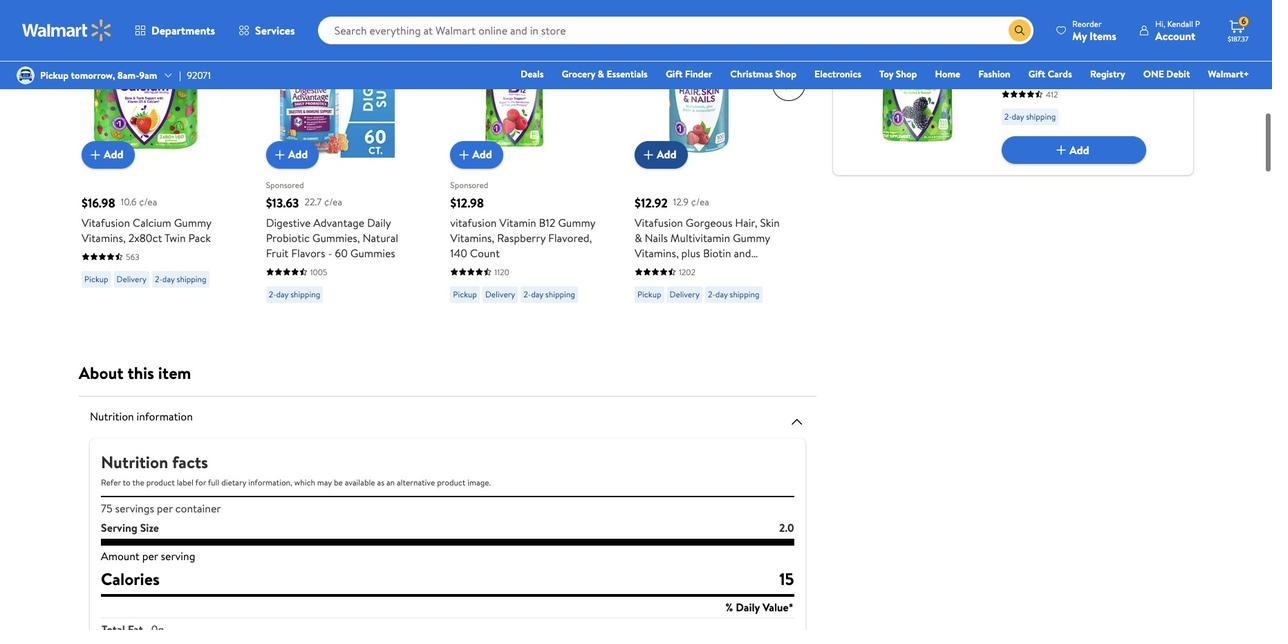 Task type: describe. For each thing, give the bounding box(es) containing it.
add to cart image for vitafusion gorgeous hair, skin & nails multivitamin gummy vitamins, plus biotin and antioxidant vitamins c&e, raspberry flavor, 100ct (33 day supply), from vitafusion, the gummy vitamin experts.
[[640, 146, 657, 163]]

add to cart image inside the now $9.99 'group'
[[1053, 142, 1070, 158]]

day inside the now $9.99 'group'
[[1012, 111, 1025, 122]]

p
[[1196, 18, 1201, 29]]

item
[[158, 361, 191, 385]]

nutrition facts refer to the product label for full dietary information, which may be available as an alternative product image.
[[101, 450, 491, 488]]

an
[[387, 477, 395, 488]]

dietary
[[221, 477, 246, 488]]

gummy inside sponsored now $9.99 $12.99 8.3 ¢/ea vitafusion extra strength melatonin gummy vitamins, sleep supplements, 120 count
[[1002, 54, 1035, 68]]

antioxidant
[[635, 260, 690, 276]]

cards
[[1048, 67, 1073, 81]]

gummy inside sponsored $12.98 vitafusion vitamin b12 gummy vitamins, raspberry flavored, 140 count
[[558, 215, 596, 230]]

and
[[734, 245, 751, 260]]

services
[[255, 23, 295, 38]]

add button for vitafusion gorgeous hair, skin & nails multivitamin gummy vitamins, plus biotin and antioxidant vitamins c&e, raspberry flavor, 100ct (33 day supply), from vitafusion, the gummy vitamin experts.
[[635, 141, 688, 168]]

tomorrow,
[[71, 68, 115, 82]]

nutrition information
[[90, 409, 193, 424]]

hair,
[[735, 215, 758, 230]]

serving
[[161, 548, 195, 564]]

add to cart image for $12.98
[[456, 146, 473, 163]]

add for $12.98
[[473, 147, 492, 162]]

advantage
[[314, 215, 365, 230]]

multivitamin
[[671, 230, 730, 245]]

items
[[1090, 28, 1117, 43]]

& inside $12.92 12.9 ¢/ea vitafusion gorgeous hair, skin & nails multivitamin gummy vitamins, plus biotin and antioxidant vitamins c&e, raspberry flavor, 100ct (33 day supply), from vitafusion, the gummy vitamin experts.
[[635, 230, 642, 245]]

140
[[450, 245, 468, 260]]

pickup tomorrow, 8am-9am
[[40, 68, 157, 82]]

count inside sponsored $12.98 vitafusion vitamin b12 gummy vitamins, raspberry flavored, 140 count
[[470, 245, 500, 260]]

-
[[328, 245, 332, 260]]

grocery
[[562, 67, 596, 81]]

one
[[1144, 67, 1165, 81]]

shipping inside the now $9.99 'group'
[[1027, 111, 1056, 122]]

one debit
[[1144, 67, 1191, 81]]

best seller for $12.92
[[640, 9, 678, 20]]

%
[[726, 600, 733, 615]]

delivery for $12.92
[[670, 288, 700, 300]]

2-day shipping down 1005
[[269, 288, 320, 300]]

vitafusion vitamin b12 gummy vitamins, raspberry flavored, 140 count image
[[450, 29, 579, 157]]

¢/ea inside $16.98 10.6 ¢/ea vitafusion calcium gummy vitamins, 2x80ct twin pack
[[139, 195, 157, 209]]

vitamins, inside sponsored $12.98 vitafusion vitamin b12 gummy vitamins, raspberry flavored, 140 count
[[450, 230, 495, 245]]

value*
[[763, 600, 794, 615]]

now
[[1002, 19, 1027, 36]]

per
[[157, 501, 173, 516]]

as
[[377, 477, 385, 488]]

finder
[[685, 67, 713, 81]]

1 vertical spatial daily
[[736, 600, 760, 615]]

nails
[[645, 230, 668, 245]]

vitamins, inside sponsored now $9.99 $12.99 8.3 ¢/ea vitafusion extra strength melatonin gummy vitamins, sleep supplements, 120 count
[[1037, 54, 1076, 68]]

vitafusion for $16.98
[[82, 215, 130, 230]]

vitamin
[[673, 306, 708, 321]]

2- inside the now $9.99 'group'
[[1005, 111, 1012, 122]]

shop for toy shop
[[896, 67, 917, 81]]

sponsored for now
[[1002, 3, 1040, 15]]

calcium
[[133, 215, 171, 230]]

shipping down flavored,
[[546, 288, 575, 300]]

may
[[317, 477, 332, 488]]

6
[[1242, 15, 1247, 27]]

walmart+
[[1209, 67, 1250, 81]]

plus
[[682, 245, 701, 260]]

fashion link
[[973, 66, 1017, 82]]

shop for christmas shop
[[776, 67, 797, 81]]

add to favorites list, vitafusion calcium gummy vitamins, 2x80ct twin pack image
[[188, 34, 205, 52]]

add to cart image up '$13.63'
[[272, 146, 288, 163]]

product group containing $12.92
[[635, 1, 789, 330]]

amount per serving
[[101, 548, 195, 564]]

extra
[[1045, 39, 1067, 53]]

sponsored for $12.98
[[450, 179, 488, 191]]

vitafusion,
[[700, 291, 751, 306]]

add button for $12.98
[[450, 141, 503, 168]]

¢/ea inside 'sponsored $13.63 22.7 ¢/ea digestive advantage daily probiotic gummies, natural fruit flavors - 60 gummies'
[[324, 195, 342, 209]]

1 product from the left
[[146, 477, 175, 488]]

vitafusion inside sponsored $12.98 vitafusion vitamin b12 gummy vitamins, raspberry flavored, 140 count
[[450, 215, 497, 230]]

container
[[175, 501, 221, 516]]

skin
[[760, 215, 780, 230]]

2 best seller from the left
[[456, 9, 493, 20]]

$12.98
[[450, 194, 484, 211]]

best for $12.92
[[640, 9, 656, 20]]

1 horizontal spatial delivery
[[485, 288, 516, 300]]

flavor,
[[686, 276, 718, 291]]

experts.
[[711, 306, 749, 321]]

add button up '$13.63'
[[266, 141, 319, 168]]

fashion
[[979, 67, 1011, 81]]

image.
[[468, 477, 491, 488]]

departments button
[[123, 14, 227, 47]]

kendall
[[1168, 18, 1194, 29]]

daily inside 'sponsored $13.63 22.7 ¢/ea digestive advantage daily probiotic gummies, natural fruit flavors - 60 gummies'
[[367, 215, 391, 230]]

reorder my items
[[1073, 18, 1117, 43]]

day inside $12.92 12.9 ¢/ea vitafusion gorgeous hair, skin & nails multivitamin gummy vitamins, plus biotin and antioxidant vitamins c&e, raspberry flavor, 100ct (33 day supply), from vitafusion, the gummy vitamin experts.
[[768, 276, 784, 291]]

& inside grocery & essentials link
[[598, 67, 605, 81]]

reorder
[[1073, 18, 1102, 29]]

deals link
[[515, 66, 550, 82]]

$187.37
[[1228, 34, 1249, 44]]

probiotic
[[266, 230, 310, 245]]

one debit link
[[1138, 66, 1197, 82]]

Walmart Site-Wide search field
[[318, 17, 1034, 44]]

92071
[[187, 68, 211, 82]]

2 best from the left
[[456, 9, 472, 20]]

add inside the now $9.99 'group'
[[1070, 142, 1090, 157]]

the inside $12.92 12.9 ¢/ea vitafusion gorgeous hair, skin & nails multivitamin gummy vitamins, plus biotin and antioxidant vitamins c&e, raspberry flavor, 100ct (33 day supply), from vitafusion, the gummy vitamin experts.
[[754, 291, 770, 306]]

2-day shipping down flavored,
[[524, 288, 575, 300]]

add to cart image for vitafusion calcium gummy vitamins, 2x80ct twin pack
[[87, 146, 104, 163]]

services button
[[227, 14, 307, 47]]

search icon image
[[1015, 25, 1026, 36]]

$16.98
[[82, 194, 115, 211]]

product group containing $16.98
[[82, 1, 236, 330]]

(33
[[750, 276, 765, 291]]

2-day shipping down twin
[[155, 273, 206, 285]]

product group containing $12.98
[[450, 1, 604, 330]]

2.0
[[779, 520, 794, 535]]

melatonin
[[1108, 39, 1150, 53]]

product group containing $13.63
[[266, 1, 420, 330]]

this
[[128, 361, 154, 385]]

nutrition for facts
[[101, 450, 168, 474]]

nutrition for information
[[90, 409, 134, 424]]

flavors
[[291, 245, 325, 260]]

563
[[126, 251, 139, 262]]

¢/ea inside sponsored now $9.99 $12.99 8.3 ¢/ea vitafusion extra strength melatonin gummy vitamins, sleep supplements, 120 count
[[1107, 20, 1125, 34]]

gummies
[[351, 245, 396, 260]]

1005
[[310, 266, 328, 278]]

gummy
[[635, 306, 670, 321]]

shipping down the pack
[[177, 273, 206, 285]]

registry link
[[1084, 66, 1132, 82]]

vitamins
[[693, 260, 732, 276]]

412
[[1046, 88, 1058, 100]]



Task type: locate. For each thing, give the bounding box(es) containing it.
¢/ea right the '10.6'
[[139, 195, 157, 209]]

daily right %
[[736, 600, 760, 615]]

add to favorites list, digestive advantage daily probiotic gummies, natural fruit flavors - 60 gummies image
[[373, 34, 389, 52]]

gift for gift cards
[[1029, 67, 1046, 81]]

0 vertical spatial raspberry
[[497, 230, 546, 245]]

1 horizontal spatial seller
[[474, 9, 493, 20]]

flavored,
[[548, 230, 592, 245]]

0 horizontal spatial delivery
[[117, 273, 147, 285]]

& right grocery
[[598, 67, 605, 81]]

fruit
[[266, 245, 289, 260]]

1 seller from the left
[[105, 9, 124, 20]]

add to cart image up $12.92
[[640, 146, 657, 163]]

$9.99
[[1030, 19, 1058, 36]]

pickup
[[40, 68, 69, 82], [84, 273, 108, 285], [453, 288, 477, 300], [638, 288, 662, 300]]

gift cards link
[[1023, 66, 1079, 82]]

1 best from the left
[[87, 9, 103, 20]]

nutrition information image
[[789, 414, 806, 430]]

sponsored inside 'sponsored $13.63 22.7 ¢/ea digestive advantage daily probiotic gummies, natural fruit flavors - 60 gummies'
[[266, 179, 304, 191]]

seller for $12.92
[[658, 9, 678, 20]]

1 horizontal spatial vitafusion
[[1002, 39, 1043, 53]]

now $9.99 group
[[833, 0, 1194, 175]]

3 best seller from the left
[[640, 9, 678, 20]]

gummies,
[[312, 230, 360, 245]]

¢/ea right 8.3
[[1107, 20, 1125, 34]]

c&e,
[[735, 260, 759, 276]]

sponsored inside sponsored $12.98 vitafusion vitamin b12 gummy vitamins, raspberry flavored, 140 count
[[450, 179, 488, 191]]

add to cart image up $12.98
[[456, 146, 473, 163]]

& left nails
[[635, 230, 642, 245]]

add to favorites list, vitafusion gorgeous hair, skin & nails multivitamin gummy vitamins, plus biotin and antioxidant vitamins c&e, raspberry flavor, 100ct (33 day supply), from vitafusion, the gummy vitamin experts. image
[[741, 34, 758, 52]]

3 product group from the left
[[450, 1, 604, 330]]

shop right christmas
[[776, 67, 797, 81]]

0 vertical spatial nutrition
[[90, 409, 134, 424]]

8.3
[[1092, 20, 1104, 34]]

2 horizontal spatial sponsored
[[1002, 3, 1040, 15]]

christmas
[[731, 67, 773, 81]]

2 horizontal spatial seller
[[658, 9, 678, 20]]

gift left cards
[[1029, 67, 1046, 81]]

vitafusion inside sponsored now $9.99 $12.99 8.3 ¢/ea vitafusion extra strength melatonin gummy vitamins, sleep supplements, 120 count
[[1002, 39, 1043, 53]]

twin
[[165, 230, 186, 245]]

account
[[1156, 28, 1196, 43]]

count up 1120
[[470, 245, 500, 260]]

amount
[[101, 548, 140, 564]]

vitamins, inside $12.92 12.9 ¢/ea vitafusion gorgeous hair, skin & nails multivitamin gummy vitamins, plus biotin and antioxidant vitamins c&e, raspberry flavor, 100ct (33 day supply), from vitafusion, the gummy vitamin experts.
[[635, 245, 679, 260]]

raspberry up the gummy
[[635, 276, 683, 291]]

add for vitafusion gorgeous hair, skin & nails multivitamin gummy vitamins, plus biotin and antioxidant vitamins c&e, raspberry flavor, 100ct (33 day supply), from vitafusion, the gummy vitamin experts.
[[657, 147, 677, 162]]

1 vertical spatial count
[[470, 245, 500, 260]]

|
[[179, 68, 181, 82]]

walmart image
[[22, 19, 112, 41]]

the right 100ct
[[754, 291, 770, 306]]

0 horizontal spatial raspberry
[[497, 230, 546, 245]]

from
[[674, 291, 698, 306]]

registry
[[1091, 67, 1126, 81]]

digestive
[[266, 215, 311, 230]]

seller for $16.98
[[105, 9, 124, 20]]

2 horizontal spatial best seller
[[640, 9, 678, 20]]

0 vertical spatial the
[[754, 291, 770, 306]]

1 vertical spatial &
[[635, 230, 642, 245]]

1 vertical spatial nutrition
[[101, 450, 168, 474]]

home link
[[929, 66, 967, 82]]

sponsored inside sponsored now $9.99 $12.99 8.3 ¢/ea vitafusion extra strength melatonin gummy vitamins, sleep supplements, 120 count
[[1002, 3, 1040, 15]]

2 horizontal spatial best
[[640, 9, 656, 20]]

hi, kendall p account
[[1156, 18, 1201, 43]]

6 $187.37
[[1228, 15, 1249, 44]]

3 best from the left
[[640, 9, 656, 20]]

shop right toy
[[896, 67, 917, 81]]

1 horizontal spatial &
[[635, 230, 642, 245]]

0 horizontal spatial shop
[[776, 67, 797, 81]]

delivery up "vitamin"
[[670, 288, 700, 300]]

add button for vitafusion calcium gummy vitamins, 2x80ct twin pack
[[82, 141, 135, 168]]

1 horizontal spatial the
[[754, 291, 770, 306]]

delivery for $16.98
[[117, 273, 147, 285]]

1 gift from the left
[[666, 67, 683, 81]]

about this item
[[79, 361, 191, 385]]

daily
[[367, 215, 391, 230], [736, 600, 760, 615]]

0 horizontal spatial daily
[[367, 215, 391, 230]]

sponsored $12.98 vitafusion vitamin b12 gummy vitamins, raspberry flavored, 140 count
[[450, 179, 596, 260]]

vitamins, down $12.98
[[450, 230, 495, 245]]

vitamins, down $16.98
[[82, 230, 126, 245]]

vitafusion down $12.98
[[450, 215, 497, 230]]

$12.92 12.9 ¢/ea vitafusion gorgeous hair, skin & nails multivitamin gummy vitamins, plus biotin and antioxidant vitamins c&e, raspberry flavor, 100ct (33 day supply), from vitafusion, the gummy vitamin experts.
[[635, 194, 784, 321]]

daily up gummies
[[367, 215, 391, 230]]

count inside sponsored now $9.99 $12.99 8.3 ¢/ea vitafusion extra strength melatonin gummy vitamins, sleep supplements, 120 count
[[1002, 68, 1028, 82]]

¢/ea inside $12.92 12.9 ¢/ea vitafusion gorgeous hair, skin & nails multivitamin gummy vitamins, plus biotin and antioxidant vitamins c&e, raspberry flavor, 100ct (33 day supply), from vitafusion, the gummy vitamin experts.
[[691, 195, 710, 209]]

1 horizontal spatial best
[[456, 9, 472, 20]]

add
[[1070, 142, 1090, 157], [104, 147, 124, 162], [288, 147, 308, 162], [473, 147, 492, 162], [657, 147, 677, 162]]

raspberry up 1120
[[497, 230, 546, 245]]

nutrition inside nutrition facts refer to the product label for full dietary information, which may be available as an alternative product image.
[[101, 450, 168, 474]]

vitafusion calcium gummy vitamins, 2x80ct twin pack image
[[82, 29, 210, 157]]

to
[[123, 477, 131, 488]]

add to cart image
[[1053, 142, 1070, 158], [87, 146, 104, 163], [272, 146, 288, 163], [456, 146, 473, 163], [640, 146, 657, 163]]

2-day shipping up experts.
[[708, 288, 760, 300]]

1120
[[495, 266, 510, 278]]

$13.63
[[266, 194, 299, 211]]

0 horizontal spatial product
[[146, 477, 175, 488]]

count left gift cards
[[1002, 68, 1028, 82]]

0 horizontal spatial best
[[87, 9, 103, 20]]

delivery down 1120
[[485, 288, 516, 300]]

0 vertical spatial daily
[[367, 215, 391, 230]]

departments
[[151, 23, 215, 38]]

about
[[79, 361, 124, 385]]

2 seller from the left
[[474, 9, 493, 20]]

vitafusion
[[82, 215, 130, 230], [635, 215, 683, 230]]

debit
[[1167, 67, 1191, 81]]

gift for gift finder
[[666, 67, 683, 81]]

vitafusion down $16.98
[[82, 215, 130, 230]]

1 vertical spatial raspberry
[[635, 276, 683, 291]]

$12.92
[[635, 194, 668, 211]]

christmas shop
[[731, 67, 797, 81]]

the
[[754, 291, 770, 306], [132, 477, 144, 488]]

vitafusion inside $16.98 10.6 ¢/ea vitafusion calcium gummy vitamins, 2x80ct twin pack
[[82, 215, 130, 230]]

nutrition up to
[[101, 450, 168, 474]]

available
[[345, 477, 375, 488]]

0 horizontal spatial sponsored
[[266, 179, 304, 191]]

1 horizontal spatial best seller
[[456, 9, 493, 20]]

shipping up experts.
[[730, 288, 760, 300]]

shipping down 412
[[1027, 111, 1056, 122]]

sponsored up '$13.63'
[[266, 179, 304, 191]]

sponsored up $12.98
[[450, 179, 488, 191]]

gummy inside $16.98 10.6 ¢/ea vitafusion calcium gummy vitamins, 2x80ct twin pack
[[174, 215, 211, 230]]

product left image.
[[437, 477, 466, 488]]

gummy right b12
[[558, 215, 596, 230]]

size
[[140, 520, 159, 535]]

1 horizontal spatial gift
[[1029, 67, 1046, 81]]

sleep
[[1078, 54, 1101, 68]]

raspberry inside sponsored $12.98 vitafusion vitamin b12 gummy vitamins, raspberry flavored, 140 count
[[497, 230, 546, 245]]

vitamins, inside $16.98 10.6 ¢/ea vitafusion calcium gummy vitamins, 2x80ct twin pack
[[82, 230, 126, 245]]

toy
[[880, 67, 894, 81]]

2x80ct
[[128, 230, 162, 245]]

gummy down the 'search icon' at the right of the page
[[1002, 54, 1035, 68]]

4 product group from the left
[[635, 1, 789, 330]]

strength
[[1069, 39, 1106, 53]]

22.7
[[305, 195, 322, 209]]

information
[[137, 409, 193, 424]]

1 horizontal spatial daily
[[736, 600, 760, 615]]

1 horizontal spatial product
[[437, 477, 466, 488]]

vitafusion for $12.92
[[635, 215, 683, 230]]

0 horizontal spatial seller
[[105, 9, 124, 20]]

gummy inside $12.92 12.9 ¢/ea vitafusion gorgeous hair, skin & nails multivitamin gummy vitamins, plus biotin and antioxidant vitamins c&e, raspberry flavor, 100ct (33 day supply), from vitafusion, the gummy vitamin experts.
[[733, 230, 770, 245]]

¢/ea right 22.7
[[324, 195, 342, 209]]

shipping down 1005
[[291, 288, 320, 300]]

add button up $12.98
[[450, 141, 503, 168]]

product group
[[82, 1, 236, 330], [266, 1, 420, 330], [450, 1, 604, 330], [635, 1, 789, 330]]

2 gift from the left
[[1029, 67, 1046, 81]]

sponsored for $13.63
[[266, 179, 304, 191]]

1 vertical spatial the
[[132, 477, 144, 488]]

be
[[334, 477, 343, 488]]

biotin
[[703, 245, 732, 260]]

2 vitafusion from the left
[[635, 215, 683, 230]]

0 vertical spatial count
[[1002, 68, 1028, 82]]

vitafusion down the 'search icon' at the right of the page
[[1002, 39, 1043, 53]]

1 best seller from the left
[[87, 9, 124, 20]]

1 vitafusion from the left
[[82, 215, 130, 230]]

refer
[[101, 477, 121, 488]]

sponsored $13.63 22.7 ¢/ea digestive advantage daily probiotic gummies, natural fruit flavors - 60 gummies
[[266, 179, 398, 260]]

walmart+ link
[[1202, 66, 1256, 82]]

12.9
[[674, 195, 689, 209]]

add button down 412
[[1002, 136, 1147, 164]]

add button
[[1002, 136, 1147, 164], [82, 141, 135, 168], [266, 141, 319, 168], [450, 141, 503, 168], [635, 141, 688, 168]]

sponsored up the now
[[1002, 3, 1040, 15]]

add to favorites list, vitafusion vitamin b12 gummy vitamins, raspberry flavored, 140 count image
[[557, 34, 574, 52]]

gorgeous
[[686, 215, 733, 230]]

0 vertical spatial vitafusion
[[1002, 39, 1043, 53]]

serving
[[101, 520, 138, 535]]

nutrition
[[90, 409, 134, 424], [101, 450, 168, 474]]

gummy up c&e,
[[733, 230, 770, 245]]

add to cart image up $16.98
[[87, 146, 104, 163]]

¢/ea right 12.9
[[691, 195, 710, 209]]

add button up $12.92
[[635, 141, 688, 168]]

supply),
[[635, 291, 672, 306]]

best for $16.98
[[87, 9, 103, 20]]

gift left the finder
[[666, 67, 683, 81]]

2 horizontal spatial delivery
[[670, 288, 700, 300]]

hi,
[[1156, 18, 1166, 29]]

best seller for $16.98
[[87, 9, 124, 20]]

9am
[[139, 68, 157, 82]]

information,
[[248, 477, 293, 488]]

3 seller from the left
[[658, 9, 678, 20]]

toy shop
[[880, 67, 917, 81]]

for
[[195, 477, 206, 488]]

vitafusion inside $12.92 12.9 ¢/ea vitafusion gorgeous hair, skin & nails multivitamin gummy vitamins, plus biotin and antioxidant vitamins c&e, raspberry flavor, 100ct (33 day supply), from vitafusion, the gummy vitamin experts.
[[635, 215, 683, 230]]

nutrition down about
[[90, 409, 134, 424]]

add to cart image down 412
[[1053, 142, 1070, 158]]

vitafusion gorgeous hair, skin & nails multivitamin gummy vitamins, plus biotin and antioxidant vitamins c&e, raspberry flavor, 100ct (33 day supply), from vitafusion, the gummy vitamin experts. image
[[635, 29, 764, 157]]

raspberry inside $12.92 12.9 ¢/ea vitafusion gorgeous hair, skin & nails multivitamin gummy vitamins, plus biotin and antioxidant vitamins c&e, raspberry flavor, 100ct (33 day supply), from vitafusion, the gummy vitamin experts.
[[635, 276, 683, 291]]

shipping
[[1027, 111, 1056, 122], [177, 273, 206, 285], [291, 288, 320, 300], [546, 288, 575, 300], [730, 288, 760, 300]]

2-day shipping down 412
[[1005, 111, 1056, 122]]

$16.98 10.6 ¢/ea vitafusion calcium gummy vitamins, 2x80ct twin pack
[[82, 194, 211, 245]]

product
[[146, 477, 175, 488], [437, 477, 466, 488]]

essentials
[[607, 67, 648, 81]]

vitamins, down extra
[[1037, 54, 1076, 68]]

2-day shipping inside the now $9.99 'group'
[[1005, 111, 1056, 122]]

my
[[1073, 28, 1087, 43]]

0 horizontal spatial gift
[[666, 67, 683, 81]]

2 shop from the left
[[896, 67, 917, 81]]

vitafusion down $12.92
[[635, 215, 683, 230]]

home
[[935, 67, 961, 81]]

delivery down 563
[[117, 273, 147, 285]]

1 horizontal spatial raspberry
[[635, 276, 683, 291]]

label
[[177, 477, 194, 488]]

sponsored
[[1002, 3, 1040, 15], [266, 179, 304, 191], [450, 179, 488, 191]]

best
[[87, 9, 103, 20], [456, 9, 472, 20], [640, 9, 656, 20]]

digestive advantage daily probiotic gummies, natural fruit flavors - 60 gummies image
[[266, 29, 395, 157]]

0 horizontal spatial the
[[132, 477, 144, 488]]

0 horizontal spatial &
[[598, 67, 605, 81]]

next slide for more items to consider list image
[[772, 67, 806, 101]]

add button inside the now $9.99 'group'
[[1002, 136, 1147, 164]]

1 shop from the left
[[776, 67, 797, 81]]

2 product from the left
[[437, 477, 466, 488]]

vitafusion extra strength melatonin gummy vitamins, sleep supplements, 120 count image
[[844, 3, 991, 150]]

add for vitafusion calcium gummy vitamins, 2x80ct twin pack
[[104, 147, 124, 162]]

1 horizontal spatial sponsored
[[450, 179, 488, 191]]

1 horizontal spatial count
[[1002, 68, 1028, 82]]

2-day shipping
[[1005, 111, 1056, 122], [155, 273, 206, 285], [269, 288, 320, 300], [524, 288, 575, 300], [708, 288, 760, 300]]

1 product group from the left
[[82, 1, 236, 330]]

0 horizontal spatial best seller
[[87, 9, 124, 20]]

15
[[780, 567, 794, 591]]

vitamins, left plus
[[635, 245, 679, 260]]

0 vertical spatial &
[[598, 67, 605, 81]]

the inside nutrition facts refer to the product label for full dietary information, which may be available as an alternative product image.
[[132, 477, 144, 488]]

deals
[[521, 67, 544, 81]]

the right to
[[132, 477, 144, 488]]

natural
[[363, 230, 398, 245]]

alternative
[[397, 477, 435, 488]]

0 horizontal spatial count
[[470, 245, 500, 260]]

 image
[[17, 66, 35, 84]]

gift cards
[[1029, 67, 1073, 81]]

1 vertical spatial vitafusion
[[450, 215, 497, 230]]

full
[[208, 477, 219, 488]]

Search search field
[[318, 17, 1034, 44]]

product left label at the left of the page
[[146, 477, 175, 488]]

0 horizontal spatial vitafusion
[[82, 215, 130, 230]]

2 product group from the left
[[266, 1, 420, 330]]

0 horizontal spatial vitafusion
[[450, 215, 497, 230]]

1 horizontal spatial shop
[[896, 67, 917, 81]]

1 horizontal spatial vitafusion
[[635, 215, 683, 230]]

add button up $16.98
[[82, 141, 135, 168]]

gummy right calcium
[[174, 215, 211, 230]]



Task type: vqa. For each thing, say whether or not it's contained in the screenshot.
"$99"
no



